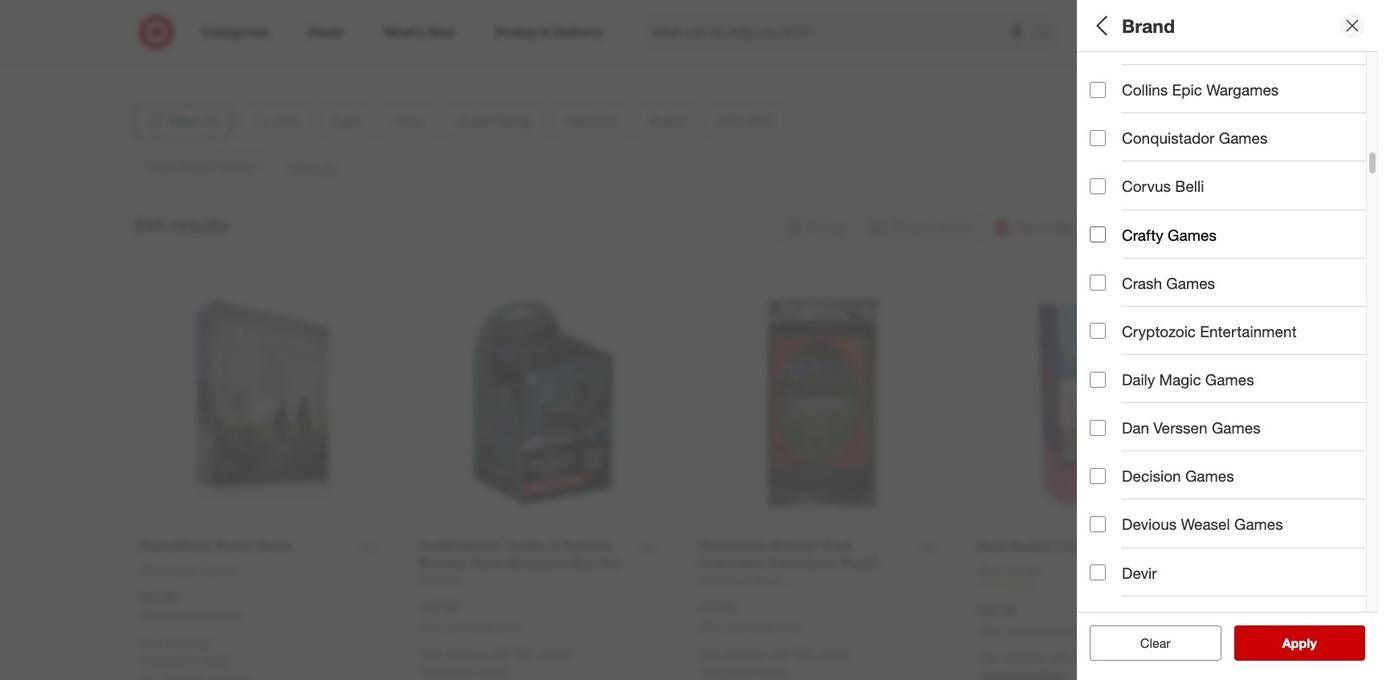Task type: describe. For each thing, give the bounding box(es) containing it.
purchased for $20.99
[[1006, 625, 1052, 637]]

$84.95 when purchased online
[[140, 589, 242, 622]]

$35 for $15.95
[[794, 647, 812, 661]]

games right out
[[1212, 419, 1261, 437]]

us
[[147, 46, 162, 59]]

conquistador games
[[1122, 129, 1268, 147]]

ga
[[1368, 84, 1379, 98]]

944 results
[[134, 214, 229, 236]]

price
[[1090, 119, 1128, 138]]

apply. for $18.99
[[480, 664, 510, 678]]

guest rating
[[1090, 181, 1185, 200]]

1 horizontal spatial games;
[[1193, 84, 1233, 98]]

online for $20.99
[[1055, 625, 1081, 637]]

free shipping with $35 orders* * exclusions apply. for $15.95
[[699, 647, 852, 678]]

$35 for $18.99
[[515, 647, 533, 661]]

brand for brand 0-hr art & technology; 25th century games; 2f-spiele; 2
[[1090, 288, 1134, 307]]

decision games
[[1122, 467, 1234, 485]]

free for $20.99
[[978, 651, 1001, 665]]

Dan Verssen Games checkbox
[[1090, 420, 1106, 436]]

$18.99 when purchased online
[[419, 600, 521, 633]]

What can we help you find? suggestions appear below search field
[[642, 14, 1040, 50]]

when for $20.99
[[978, 625, 1003, 637]]

2f-
[[1319, 309, 1336, 322]]

free for $18.99
[[419, 647, 442, 661]]

orders* for $15.95
[[815, 647, 852, 661]]

games right weasel
[[1235, 515, 1284, 534]]

2835
[[147, 13, 172, 27]]

featured button
[[1090, 221, 1379, 277]]

rating
[[1137, 181, 1185, 200]]

crafty games
[[1122, 225, 1217, 244]]

hard
[[1149, 612, 1182, 630]]

shipping inside the free shipping * * exclusions apply.
[[165, 636, 208, 650]]

Corvus Belli checkbox
[[1090, 178, 1106, 194]]

$0
[[1090, 140, 1102, 154]]

944
[[134, 214, 165, 236]]

,
[[193, 29, 197, 43]]

$18.99
[[419, 600, 458, 616]]

devious weasel games
[[1122, 515, 1284, 534]]

fpo/apo button
[[1090, 333, 1379, 390]]

games up stock
[[1206, 370, 1255, 389]]

clear button
[[1090, 626, 1221, 661]]

dan
[[1122, 419, 1150, 437]]

games up weasel
[[1186, 467, 1234, 485]]

magic
[[1160, 370, 1201, 389]]

filters
[[1117, 14, 1167, 37]]

crafty
[[1122, 225, 1164, 244]]

include out of stock
[[1122, 404, 1257, 423]]

all
[[1090, 14, 1112, 37]]

$35 for $20.99
[[1074, 651, 1092, 665]]

* down the $84.95 when purchased online
[[208, 636, 212, 650]]

daily magic games
[[1122, 370, 1255, 389]]

clear all
[[1133, 635, 1179, 652]]

search button
[[1028, 14, 1067, 53]]

drive
[[260, 13, 286, 27]]

brand for brand
[[1122, 14, 1175, 37]]

verssen
[[1154, 419, 1208, 437]]

board
[[1090, 84, 1121, 98]]

include
[[1122, 404, 1172, 423]]

Conquistador Games checkbox
[[1090, 130, 1106, 146]]

conquistador
[[1122, 129, 1215, 147]]

$20.99
[[978, 603, 1017, 619]]

when for $15.95
[[699, 621, 724, 633]]

hr
[[1101, 309, 1113, 322]]

$15.95
[[699, 600, 737, 616]]

out
[[1176, 404, 1198, 423]]

1
[[1028, 580, 1034, 592]]

decision
[[1122, 467, 1181, 485]]

with for $18.99
[[491, 647, 512, 661]]

brand dialog
[[1077, 0, 1379, 680]]

exclusions apply. button for $15.95
[[703, 663, 790, 679]]

fpo/apo
[[1090, 350, 1159, 368]]

crash
[[1122, 274, 1162, 292]]

orders* for $18.99
[[536, 647, 572, 661]]

online for $18.99
[[496, 621, 521, 633]]

apply button
[[1234, 626, 1366, 661]]

collins
[[1122, 80, 1168, 99]]

free inside the free shipping * * exclusions apply.
[[140, 636, 162, 650]]

century
[[1233, 309, 1273, 322]]

Devir checkbox
[[1090, 565, 1106, 581]]

with for $20.99
[[1050, 651, 1071, 665]]

$100
[[1337, 140, 1361, 154]]

* down $15.95
[[699, 664, 703, 678]]

entertainment
[[1200, 322, 1297, 341]]

daily
[[1122, 370, 1155, 389]]

trading
[[1292, 84, 1328, 98]]

games up technology;
[[1167, 274, 1216, 292]]

Crash Games checkbox
[[1090, 275, 1106, 291]]

weasel
[[1181, 515, 1230, 534]]

card
[[1166, 84, 1190, 98]]

orders* for $20.99
[[1095, 651, 1131, 665]]

games; inside brand 0-hr art & technology; 25th century games; 2f-spiele; 2
[[1276, 309, 1316, 322]]

$50;
[[1244, 140, 1266, 154]]

exclusions inside the free shipping * * exclusions apply.
[[144, 653, 197, 667]]

devir
[[1122, 564, 1157, 582]]

* down $84.95 at left
[[140, 653, 144, 667]]

exclusions for $15.95
[[703, 664, 757, 678]]

25th
[[1208, 309, 1230, 322]]

see
[[1266, 635, 1289, 652]]

games down belli
[[1168, 225, 1217, 244]]

purchased for $84.95
[[167, 610, 213, 622]]

Cryptozoic Entertainment checkbox
[[1090, 323, 1106, 339]]

type
[[1090, 63, 1124, 82]]



Task type: vqa. For each thing, say whether or not it's contained in the screenshot.
gift within the $2.99 At Hollywood Galaxy Buy 1, Get 1 25% Off Health & Beauty Gift Sets
no



Task type: locate. For each thing, give the bounding box(es) containing it.
* down $18.99
[[419, 664, 423, 678]]

2
[[1373, 309, 1379, 322]]

online inside $15.95 when purchased online
[[775, 621, 801, 633]]

when
[[140, 610, 165, 622], [419, 621, 444, 633], [699, 621, 724, 633], [978, 625, 1003, 637]]

clear for clear
[[1141, 635, 1171, 652]]

with
[[491, 647, 512, 661], [770, 647, 791, 661], [1050, 651, 1071, 665]]

exclusions
[[144, 653, 197, 667], [423, 664, 477, 678], [703, 664, 757, 678]]

stock
[[1220, 404, 1257, 423]]

when down $84.95 at left
[[140, 610, 165, 622]]

Include out of stock checkbox
[[1090, 405, 1106, 421]]

0 horizontal spatial free shipping with $35 orders* * exclusions apply.
[[419, 647, 572, 678]]

online inside '$20.99 when purchased online'
[[1055, 625, 1081, 637]]

guest rating button
[[1090, 165, 1379, 221]]

0 horizontal spatial apply.
[[201, 653, 231, 667]]

2 horizontal spatial exclusions
[[703, 664, 757, 678]]

clear inside button
[[1133, 635, 1163, 652]]

all filters
[[1090, 14, 1167, 37]]

brand 0-hr art & technology; 25th century games; 2f-spiele; 2
[[1090, 288, 1379, 322]]

purchased inside the $84.95 when purchased online
[[167, 610, 213, 622]]

results right see
[[1293, 635, 1334, 652]]

online for $84.95
[[216, 610, 242, 622]]

free shipping with $35 orders* * exclusions apply. down $18.99 when purchased online at the left bottom of the page
[[419, 647, 572, 678]]

spiele;
[[1336, 309, 1370, 322]]

see results button
[[1234, 626, 1366, 661]]

purchased down $15.95
[[727, 621, 772, 633]]

free shipping with $35 orders* * exclusions apply. down $15.95 when purchased online
[[699, 647, 852, 678]]

results for see results
[[1293, 635, 1334, 652]]

$15.95 when purchased online
[[699, 600, 801, 633]]

$15;
[[1121, 140, 1142, 154]]

0 horizontal spatial exclusions
[[144, 653, 197, 667]]

apply. for $15.95
[[760, 664, 790, 678]]

when inside $18.99 when purchased online
[[419, 621, 444, 633]]

clear
[[1133, 635, 1163, 652], [1141, 635, 1171, 652]]

cryptozoic
[[1122, 322, 1196, 341]]

purchased for $15.95
[[727, 621, 772, 633]]

exclusions for $18.99
[[423, 664, 477, 678]]

1 horizontal spatial exclusions apply. button
[[423, 663, 510, 679]]

1 vertical spatial brand
[[1090, 288, 1134, 307]]

all filters dialog
[[1077, 0, 1379, 680]]

0 horizontal spatial with
[[491, 647, 512, 661]]

commerce
[[175, 13, 231, 27]]

shipping for $18.99
[[445, 647, 488, 661]]

$35 down $18.99 when purchased online at the left bottom of the page
[[515, 647, 533, 661]]

apply. inside the free shipping * * exclusions apply.
[[201, 653, 231, 667]]

when down $20.99
[[978, 625, 1003, 637]]

shipping for $20.99
[[1004, 651, 1047, 665]]

online for $15.95
[[775, 621, 801, 633]]

shipping down $18.99 when purchased online at the left bottom of the page
[[445, 647, 488, 661]]

with for $15.95
[[770, 647, 791, 661]]

2 horizontal spatial games;
[[1276, 309, 1316, 322]]

shipping down the $84.95 when purchased online
[[165, 636, 208, 650]]

die
[[1122, 612, 1145, 630]]

53719
[[216, 29, 247, 43]]

guest
[[1090, 181, 1133, 200]]

$25;
[[1183, 140, 1204, 154]]

clear all button
[[1090, 626, 1221, 661]]

purchased for $18.99
[[447, 621, 493, 633]]

apply. down $18.99 when purchased online at the left bottom of the page
[[480, 664, 510, 678]]

1 clear from the left
[[1133, 635, 1163, 652]]

1 horizontal spatial exclusions
[[423, 664, 477, 678]]

games left $50
[[1219, 129, 1268, 147]]

0 horizontal spatial exclusions apply. button
[[144, 652, 231, 668]]

2 free shipping with $35 orders* * exclusions apply. from the left
[[699, 647, 852, 678]]

$35 down $15.95 when purchased online
[[794, 647, 812, 661]]

of
[[1203, 404, 1216, 423]]

results right 944
[[170, 214, 229, 236]]

games; right card
[[1193, 84, 1233, 98]]

devious
[[1122, 515, 1177, 534]]

featured
[[1090, 232, 1154, 250]]

when down $15.95
[[699, 621, 724, 633]]

when inside '$20.99 when purchased online'
[[978, 625, 1003, 637]]

online inside $18.99 when purchased online
[[496, 621, 521, 633]]

free shipping * * exclusions apply.
[[140, 636, 231, 667]]

wargames
[[1207, 80, 1279, 99]]

when for $18.99
[[419, 621, 444, 633]]

Crafty Games checkbox
[[1090, 227, 1106, 243]]

0 horizontal spatial results
[[170, 214, 229, 236]]

exclusions down the $84.95 when purchased online
[[144, 653, 197, 667]]

shipping for $15.95
[[724, 647, 767, 661]]

type board games; card games; collectible trading cards; ga
[[1090, 63, 1379, 98]]

free down $18.99
[[419, 647, 442, 661]]

apply
[[1283, 635, 1317, 652]]

see results
[[1266, 635, 1334, 652]]

purchased down $18.99
[[447, 621, 493, 633]]

$84.95
[[140, 589, 178, 605]]

1 vertical spatial results
[[1293, 635, 1334, 652]]

1 link
[[978, 579, 1227, 593]]

search
[[1028, 25, 1067, 41]]

shipping down $15.95 when purchased online
[[724, 647, 767, 661]]

1 free shipping with $35 orders* * exclusions apply. from the left
[[419, 647, 572, 678]]

collins epic wargames
[[1122, 80, 1279, 99]]

results inside button
[[1293, 635, 1334, 652]]

cryptozoic entertainment
[[1122, 322, 1297, 341]]

belli
[[1176, 177, 1205, 196]]

purchased up the free shipping * * exclusions apply.
[[167, 610, 213, 622]]

exclusions apply. button for $18.99
[[423, 663, 510, 679]]

apply. down the $84.95 when purchased online
[[201, 653, 231, 667]]

brand inside dialog
[[1122, 14, 1175, 37]]

art
[[1116, 309, 1131, 322]]

online inside the $84.95 when purchased online
[[216, 610, 242, 622]]

$50
[[1269, 140, 1287, 154]]

brand up hr
[[1090, 288, 1134, 307]]

1 horizontal spatial orders*
[[815, 647, 852, 661]]

1 horizontal spatial $35
[[794, 647, 812, 661]]

online
[[216, 610, 242, 622], [496, 621, 521, 633], [775, 621, 801, 633], [1055, 625, 1081, 637]]

games; left 2f-
[[1276, 309, 1316, 322]]

0 horizontal spatial orders*
[[536, 647, 572, 661]]

free shipping with $35 orders*
[[978, 651, 1131, 665]]

$20.99 when purchased online
[[978, 603, 1081, 637]]

$35 down '$20.99 when purchased online'
[[1074, 651, 1092, 665]]

clear for clear all
[[1133, 635, 1163, 652]]

epic
[[1173, 80, 1202, 99]]

park
[[234, 13, 256, 27]]

purchased inside $18.99 when purchased online
[[447, 621, 493, 633]]

corvus belli
[[1122, 177, 1205, 196]]

free for $15.95
[[699, 647, 721, 661]]

2 clear from the left
[[1141, 635, 1171, 652]]

free down $20.99
[[978, 651, 1001, 665]]

die hard
[[1122, 612, 1182, 630]]

purchased inside $15.95 when purchased online
[[727, 621, 772, 633]]

free shipping with $35 orders* * exclusions apply.
[[419, 647, 572, 678], [699, 647, 852, 678]]

clear inside clear button
[[1141, 635, 1171, 652]]

exclusions apply. button down the $84.95 when purchased online
[[144, 652, 231, 668]]

crash games
[[1122, 274, 1216, 292]]

2 horizontal spatial $35
[[1074, 651, 1092, 665]]

when down $18.99
[[419, 621, 444, 633]]

1 horizontal spatial apply.
[[480, 664, 510, 678]]

*
[[208, 636, 212, 650], [140, 653, 144, 667], [419, 664, 423, 678], [699, 664, 703, 678]]

dan verssen games
[[1122, 419, 1261, 437]]

Collins Epic Wargames checkbox
[[1090, 82, 1106, 98]]

all
[[1166, 635, 1179, 652]]

free down $84.95 at left
[[140, 636, 162, 650]]

purchased down $20.99
[[1006, 625, 1052, 637]]

1 horizontal spatial free shipping with $35 orders* * exclusions apply.
[[699, 647, 852, 678]]

brand right all
[[1122, 14, 1175, 37]]

free
[[140, 636, 162, 650], [419, 647, 442, 661], [699, 647, 721, 661], [978, 651, 1001, 665]]

0 vertical spatial results
[[170, 214, 229, 236]]

exclusions down $15.95 when purchased online
[[703, 664, 757, 678]]

results for 944 results
[[170, 214, 229, 236]]

free down $15.95
[[699, 647, 721, 661]]

Decision Games checkbox
[[1090, 468, 1106, 484]]

purchased inside '$20.99 when purchased online'
[[1006, 625, 1052, 637]]

with down '$20.99 when purchased online'
[[1050, 651, 1071, 665]]

cards;
[[1332, 84, 1365, 98]]

0-
[[1090, 309, 1101, 322]]

2 horizontal spatial orders*
[[1095, 651, 1131, 665]]

0 vertical spatial brand
[[1122, 14, 1175, 37]]

wi
[[200, 29, 213, 43]]

with down $18.99 when purchased online at the left bottom of the page
[[491, 647, 512, 661]]

apply. down $15.95 when purchased online
[[760, 664, 790, 678]]

when inside the $84.95 when purchased online
[[140, 610, 165, 622]]

games
[[1219, 129, 1268, 147], [1168, 225, 1217, 244], [1167, 274, 1216, 292], [1206, 370, 1255, 389], [1212, 419, 1261, 437], [1186, 467, 1234, 485], [1235, 515, 1284, 534]]

shipping down '$20.99 when purchased online'
[[1004, 651, 1047, 665]]

technology;
[[1144, 309, 1205, 322]]

2 horizontal spatial with
[[1050, 651, 1071, 665]]

brand inside brand 0-hr art & technology; 25th century games; 2f-spiele; 2
[[1090, 288, 1134, 307]]

when inside $15.95 when purchased online
[[699, 621, 724, 633]]

games; left card
[[1124, 84, 1163, 98]]

collectible
[[1236, 84, 1289, 98]]

1 horizontal spatial results
[[1293, 635, 1334, 652]]

1 horizontal spatial with
[[770, 647, 791, 661]]

2 horizontal spatial apply.
[[760, 664, 790, 678]]

2 horizontal spatial exclusions apply. button
[[703, 663, 790, 679]]

with down $15.95 when purchased online
[[770, 647, 791, 661]]

$100;
[[1306, 140, 1333, 154]]

exclusions down $18.99 when purchased online at the left bottom of the page
[[423, 664, 477, 678]]

$15
[[1145, 140, 1164, 154]]

Daily Magic Games checkbox
[[1090, 372, 1106, 388]]

0 horizontal spatial games;
[[1124, 84, 1163, 98]]

when for $84.95
[[140, 610, 165, 622]]

exclusions apply. button down $18.99 when purchased online at the left bottom of the page
[[423, 663, 510, 679]]

orders*
[[536, 647, 572, 661], [815, 647, 852, 661], [1095, 651, 1131, 665]]

brand
[[1122, 14, 1175, 37], [1090, 288, 1134, 307]]

$25
[[1207, 140, 1225, 154]]

0 horizontal spatial $35
[[515, 647, 533, 661]]

fitchburg
[[147, 29, 193, 43]]

exclusions apply. button down $15.95 when purchased online
[[703, 663, 790, 679]]

price $0  –  $15; $15  –  $25; $25  –  $50; $50  –  $100; $100  –  
[[1090, 119, 1379, 154]]

free shipping with $35 orders* * exclusions apply. for $18.99
[[419, 647, 572, 678]]

Devious Weasel Games checkbox
[[1090, 517, 1106, 533]]



